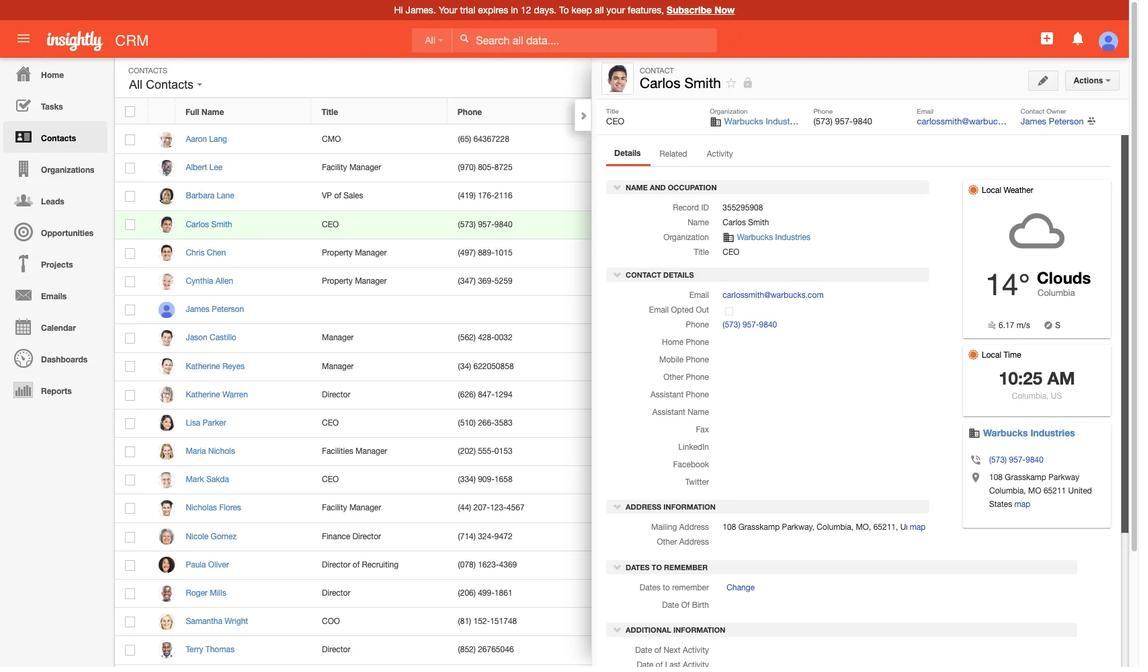 Task type: describe. For each thing, give the bounding box(es) containing it.
957- for (573) 957-9840 link to the left
[[743, 320, 760, 329]]

your
[[607, 5, 626, 15]]

callen@ocair.com
[[595, 276, 657, 286]]

(334) 909-1658 cell
[[448, 466, 584, 495]]

date of next activity
[[636, 646, 710, 655]]

(573) for the bottommost (573) 957-9840 link
[[990, 455, 1008, 465]]

(419)
[[458, 191, 476, 201]]

(562) 428-0032 cell
[[448, 324, 584, 353]]

date for date of next activity
[[636, 646, 653, 655]]

(573) 957-9840 for (573) 957-9840 "cell" in the top of the page
[[458, 220, 513, 229]]

lisa parker
[[186, 418, 226, 428]]

and
[[650, 183, 666, 192]]

row containing aaron lang
[[115, 126, 924, 154]]

mobile
[[660, 355, 684, 364]]

of for date
[[655, 646, 662, 655]]

white image
[[460, 34, 470, 43]]

terry
[[186, 645, 203, 655]]

row containing james peterson
[[115, 296, 924, 324]]

gomez
[[211, 532, 237, 541]]

jcastillo@jakubowski.com cell
[[584, 324, 721, 353]]

change
[[727, 583, 755, 592]]

(573) for (573) 957-9840 link to the left
[[723, 320, 741, 329]]

grasskamp for parkway
[[1006, 473, 1047, 482]]

14°
[[986, 267, 1031, 301]]

mo
[[1029, 486, 1042, 496]]

152-
[[474, 617, 490, 626]]

(202) 555-0153 cell
[[448, 438, 584, 466]]

name up fax
[[688, 407, 710, 417]]

1 vertical spatial remember
[[673, 583, 710, 592]]

row containing mark sakda
[[115, 466, 924, 495]]

(347)
[[458, 276, 476, 286]]

follow image for samright@nakatomi.com
[[867, 616, 880, 629]]

9840 inside phone (573) 957-9840
[[854, 116, 873, 126]]

director for director cell associated with (852)
[[322, 645, 351, 655]]

2 vertical spatial carlossmith@warbucks.com
[[723, 290, 824, 300]]

108 for 108 grasskamp parkway, columbia, mo, 65211, united states
[[723, 523, 737, 532]]

row containing katherine warren
[[115, 381, 924, 409]]

14° clouds columbia
[[986, 267, 1092, 301]]

21 row from the top
[[115, 665, 924, 667]]

carlos inside row
[[186, 220, 209, 229]]

108 for 108 grasskamp parkway columbia, mo 65211 united states
[[990, 473, 1003, 482]]

home for home phone
[[662, 337, 684, 347]]

carlossmith@warbucks.com cell
[[584, 211, 721, 239]]

mailing address
[[652, 523, 710, 532]]

name down 'albertlee@globex.com'
[[626, 183, 648, 192]]

facilities
[[322, 447, 354, 456]]

lisa
[[186, 418, 201, 428]]

row containing albert lee
[[115, 154, 924, 183]]

row containing nicholas flores
[[115, 495, 924, 523]]

manager for (497) 889-1015
[[355, 248, 387, 257]]

9840 for (573) 957-9840 link to the left
[[760, 320, 778, 329]]

(573) 957-9840 for the bottommost (573) 957-9840 link
[[990, 455, 1044, 465]]

title ceo
[[607, 107, 625, 126]]

director cell for (626)
[[312, 381, 448, 409]]

499-
[[478, 588, 495, 598]]

1658
[[495, 475, 513, 484]]

(714) 324-9472 cell
[[448, 523, 584, 551]]

linkedin
[[679, 442, 710, 452]]

1 vertical spatial warbucks industries
[[738, 233, 811, 242]]

0 horizontal spatial export
[[944, 196, 968, 206]]

related link
[[651, 145, 696, 165]]

notes for import contacts and notes
[[1022, 178, 1043, 187]]

director cell for (852)
[[312, 636, 448, 665]]

(573) for (573) 957-9840 "cell" in the top of the page
[[458, 220, 476, 229]]

0 vertical spatial dates
[[626, 563, 650, 571]]

2 horizontal spatial title
[[694, 248, 710, 257]]

ceo for lparker@parkerandco.com
[[322, 418, 339, 428]]

facility for flores
[[322, 503, 347, 513]]

909-
[[478, 475, 495, 484]]

marksakda@ocair.com cell
[[584, 466, 721, 495]]

(510)
[[458, 418, 476, 428]]

0 horizontal spatial details
[[615, 148, 641, 158]]

2 horizontal spatial smith
[[749, 218, 770, 228]]

paula
[[186, 560, 206, 569]]

import contacts and notes link
[[933, 178, 1043, 187]]

billing address image
[[970, 473, 983, 482]]

1 horizontal spatial carlossmith@warbucks.com link
[[918, 116, 1027, 126]]

other for other phone
[[664, 372, 684, 382]]

2 horizontal spatial carlos smith
[[723, 218, 770, 228]]

new contact
[[1024, 73, 1073, 82]]

coo cell
[[312, 608, 448, 636]]

0 vertical spatial activity
[[707, 149, 734, 159]]

nicholas.flores@clampett.com
[[595, 503, 703, 513]]

phone down the "out" on the right of the page
[[686, 320, 710, 329]]

phone down other phone
[[686, 390, 710, 399]]

contact details
[[624, 270, 694, 279]]

roger mills
[[186, 588, 226, 598]]

0 vertical spatial remember
[[665, 563, 708, 571]]

wright
[[225, 617, 248, 626]]

nicholas.flores@clampett.com cell
[[584, 495, 721, 523]]

tag
[[730, 107, 744, 117]]

property manager for (347)
[[322, 276, 387, 286]]

james.peterson1902@gmail.com cell
[[584, 296, 721, 324]]

row containing maria nichols
[[115, 438, 924, 466]]

united for 65211,
[[901, 523, 925, 532]]

0 horizontal spatial james peterson link
[[186, 305, 251, 314]]

allen
[[216, 276, 233, 286]]

email up the "out" on the right of the page
[[690, 290, 710, 300]]

all contacts
[[129, 78, 197, 91]]

row containing katherine reyes
[[115, 353, 924, 381]]

(573) 957-9840 for (573) 957-9840 link to the left
[[723, 320, 778, 329]]

email left opted
[[650, 305, 669, 315]]

james.peterson1902@gmail.com
[[595, 305, 712, 314]]

list
[[746, 107, 760, 117]]

opted
[[672, 305, 694, 315]]

local for local weather
[[983, 186, 1002, 195]]

organization for middle warbucks industries link
[[664, 233, 710, 242]]

(573) 957-9840 cell
[[448, 211, 584, 239]]

/
[[964, 158, 967, 167]]

additional
[[626, 625, 672, 634]]

ceo cell for (510)
[[312, 409, 448, 438]]

albert lee
[[186, 163, 223, 172]]

opportunities
[[41, 228, 94, 238]]

title inside row
[[322, 107, 338, 117]]

1 horizontal spatial map link
[[1013, 500, 1031, 509]]

additional information
[[624, 625, 726, 634]]

65211
[[1044, 486, 1067, 496]]

nicole gomez link
[[186, 532, 243, 541]]

sample_data for ngomez@cyberdyne.com
[[734, 532, 772, 540]]

0 vertical spatial dates to remember
[[624, 563, 708, 571]]

266-
[[478, 418, 495, 428]]

0 vertical spatial warbucks industries
[[725, 116, 805, 126]]

information for additional information
[[674, 625, 726, 634]]

follow image for blane@jakubowski.com
[[867, 191, 880, 203]]

(81) 152-151748
[[458, 617, 517, 626]]

no tags
[[946, 291, 976, 300]]

1 vertical spatial dates
[[640, 583, 661, 592]]

other phone
[[664, 372, 710, 382]]

manager for (347) 369-5259
[[355, 276, 387, 286]]

0 vertical spatial james
[[1021, 116, 1047, 126]]

jason castillo
[[186, 333, 237, 343]]

email inside email carlossmith@warbucks.com
[[918, 107, 934, 115]]

and for import contacts and notes
[[1005, 178, 1020, 187]]

property for chen
[[322, 248, 353, 257]]

property manager for (497)
[[322, 248, 387, 257]]

row containing paula oliver
[[115, 551, 924, 580]]

0 horizontal spatial (573) 957-9840 link
[[723, 320, 778, 329]]

row containing roger mills
[[115, 580, 924, 608]]

leads
[[41, 196, 64, 206]]

assistant for assistant name
[[653, 407, 686, 417]]

contact inside the new contact link
[[1043, 73, 1073, 82]]

1 vertical spatial to
[[663, 583, 670, 592]]

(44) 207-123-4567
[[458, 503, 525, 513]]

samright@nakatomi.com cell
[[584, 608, 721, 636]]

features,
[[628, 5, 665, 15]]

sample_data for carlossmith@warbucks.com
[[734, 220, 772, 228]]

warbucks for warbucks industries link to the top
[[725, 116, 764, 126]]

nicole
[[186, 532, 209, 541]]

rogeramills@warbucks.com
[[595, 588, 694, 598]]

warbucks for the bottom warbucks industries link
[[984, 427, 1029, 438]]

industries for the bottom warbucks industries link
[[1031, 427, 1076, 438]]

follow image for carlossmith@warbucks.com
[[867, 219, 880, 232]]

change link
[[723, 581, 755, 594]]

row containing cynthia allen
[[115, 268, 924, 296]]

(497)
[[458, 248, 476, 257]]

m/s
[[1017, 321, 1031, 330]]

dashboards
[[41, 354, 88, 365]]

carlos smith inside row
[[186, 220, 232, 229]]

(44)
[[458, 503, 472, 513]]

1 horizontal spatial your
[[933, 213, 954, 222]]

actions button
[[1066, 71, 1120, 91]]

local for local time
[[983, 350, 1002, 360]]

1 vertical spatial activity
[[683, 646, 710, 655]]

address for mailing address
[[680, 523, 710, 532]]

Search this list... text field
[[709, 67, 860, 87]]

957- inside phone (573) 957-9840
[[836, 116, 854, 126]]

cynthia allen link
[[186, 276, 240, 286]]

lee
[[210, 163, 223, 172]]

1 horizontal spatial peterson
[[1050, 116, 1085, 126]]

no tags link
[[946, 291, 976, 300]]

contacts inside 'link'
[[41, 133, 76, 143]]

6.17 m/s
[[999, 321, 1031, 330]]

email inside row
[[594, 107, 615, 117]]

9840 for the bottommost (573) 957-9840 link
[[1026, 455, 1044, 465]]

(078)
[[458, 560, 476, 569]]

related
[[660, 149, 688, 159]]

(65) 64367228 cell
[[448, 126, 584, 154]]

0 vertical spatial address
[[626, 502, 662, 511]]

show sidebar image
[[984, 73, 994, 82]]

nichols
[[208, 447, 235, 456]]

katherine for katherine reyes
[[186, 361, 220, 371]]

change record owner image
[[1088, 116, 1097, 128]]

1 horizontal spatial details
[[664, 270, 694, 279]]

kat.warren@clampett.com
[[595, 390, 689, 399]]

follow image for nicholas.flores@clampett.com
[[867, 503, 880, 516]]

tags
[[959, 291, 976, 300]]

local time
[[983, 350, 1022, 360]]

0 vertical spatial james peterson link
[[1021, 116, 1085, 126]]

no
[[946, 291, 957, 300]]

your inside the hi james. your trial expires in 12 days. to keep all your features, subscribe now
[[439, 5, 458, 15]]

9472
[[495, 532, 513, 541]]

follow image for jcastillo@jakubowski.com
[[867, 332, 880, 345]]

(347) 369-5259 cell
[[448, 268, 584, 296]]

2 vertical spatial warbucks industries link
[[981, 427, 1076, 438]]

1 vertical spatial warbucks industries link
[[738, 233, 811, 242]]

207-
[[474, 503, 490, 513]]

0032
[[495, 333, 513, 343]]

1623-
[[478, 560, 499, 569]]

chris chen
[[186, 248, 226, 257]]

ceo up aaron.lang@clampett.com
[[607, 116, 625, 126]]

1 horizontal spatial carlos
[[640, 75, 681, 91]]

sample_data for poliver@northumbria.edu
[[734, 561, 772, 569]]

albert
[[186, 163, 207, 172]]

phone down mobile phone at the right
[[686, 372, 710, 382]]

expires
[[478, 5, 509, 15]]

65211,
[[874, 523, 899, 532]]

columbia, for 108 grasskamp parkway, columbia, mo, 65211, united states
[[817, 523, 854, 532]]

mo,
[[856, 523, 872, 532]]

(497) 889-1015 cell
[[448, 239, 584, 268]]

ceo cell for (334)
[[312, 466, 448, 495]]

maria nichols
[[186, 447, 235, 456]]

13-
[[944, 233, 957, 242]]

aaron
[[186, 135, 207, 144]]

lparker@parkerandco.com
[[595, 418, 690, 428]]

0 horizontal spatial map link
[[910, 523, 926, 532]]

manager for (970) 805-8725
[[350, 163, 381, 172]]

industries for middle warbucks industries link
[[776, 233, 811, 242]]

facility manager cell for (44)
[[312, 495, 448, 523]]

(34) 622050858
[[458, 361, 514, 371]]

facility manager for (970)
[[322, 163, 381, 172]]

sample_data for albertlee@globex.com
[[734, 164, 772, 172]]

aaron.lang@clampett.com
[[595, 135, 689, 144]]

kreyes@globex.com
[[595, 361, 667, 371]]

(34)
[[458, 361, 472, 371]]

terry thomas
[[186, 645, 235, 655]]

2 vertical spatial import
[[985, 233, 1009, 242]]

(34) 622050858 cell
[[448, 353, 584, 381]]



Task type: vqa. For each thing, say whether or not it's contained in the screenshot.


Task type: locate. For each thing, give the bounding box(es) containing it.
director for director of recruiting
[[322, 560, 351, 569]]

chevron down image down "chrisochen@kinggroup.com"
[[613, 270, 623, 279]]

4 follow image from the top
[[867, 276, 880, 289]]

all
[[595, 5, 604, 15]]

phone image
[[970, 455, 983, 465]]

title down id
[[694, 248, 710, 257]]

follow image for chrisochen@kinggroup.com
[[867, 247, 880, 260]]

of for vp
[[335, 191, 342, 201]]

property manager cell
[[312, 239, 448, 268], [312, 268, 448, 296]]

organization down record
[[664, 233, 710, 242]]

projects
[[41, 260, 73, 270]]

ngomez@cyberdyne.com cell
[[584, 523, 721, 551]]

1 local from the top
[[983, 186, 1002, 195]]

sample_data for blane@jakubowski.com
[[734, 192, 772, 200]]

contacts up full
[[146, 78, 194, 91]]

date for date of birth
[[663, 600, 679, 610]]

record id
[[673, 203, 710, 213]]

chevron down image for email
[[613, 270, 623, 279]]

8 row from the top
[[115, 296, 924, 324]]

grasskamp for parkway,
[[739, 523, 780, 532]]

10:25 am columbia, us
[[999, 368, 1076, 401]]

organizations
[[41, 165, 94, 175]]

warren
[[223, 390, 248, 399]]

18 row from the top
[[115, 580, 924, 608]]

176-
[[478, 191, 495, 201]]

vp of sales cell
[[312, 183, 448, 211]]

1 vertical spatial local
[[983, 350, 1002, 360]]

follow image for aaron.lang@clampett.com
[[867, 134, 880, 147]]

(510) 266-3583 cell
[[448, 409, 584, 438]]

of right vp
[[335, 191, 342, 201]]

other down mailing in the right of the page
[[657, 537, 678, 547]]

0 horizontal spatial date
[[636, 646, 653, 655]]

ceo down 355295908
[[723, 248, 740, 257]]

7 follow image from the top
[[867, 418, 880, 430]]

lisa parker link
[[186, 418, 233, 428]]

vp of sales
[[322, 191, 364, 201]]

mailing
[[652, 523, 678, 532]]

information down birth
[[674, 625, 726, 634]]

1 property from the top
[[322, 248, 353, 257]]

2 notes from the top
[[1022, 196, 1044, 206]]

facilities manager cell
[[312, 438, 448, 466]]

chris
[[186, 248, 205, 257]]

am
[[1048, 368, 1076, 389]]

1 manager cell from the top
[[312, 324, 448, 353]]

1 vertical spatial date
[[636, 646, 653, 655]]

director cell down recruiting
[[312, 580, 448, 608]]

information up mailing address on the bottom
[[664, 502, 716, 511]]

home for home
[[41, 70, 64, 80]]

manager for (44) 207-123-4567
[[350, 503, 381, 513]]

0 vertical spatial to
[[652, 563, 662, 571]]

contact for contact
[[640, 67, 674, 75]]

assistant for assistant phone
[[651, 390, 684, 399]]

1 row from the top
[[115, 99, 923, 124]]

keep
[[572, 5, 593, 15]]

chevron down image for dates to remember
[[613, 562, 623, 571]]

grasskamp up mo
[[1006, 473, 1047, 482]]

import for import contacts and notes
[[944, 178, 968, 187]]

0 vertical spatial property manager
[[322, 248, 387, 257]]

import right 23
[[985, 233, 1009, 242]]

0 vertical spatial ceo cell
[[312, 211, 448, 239]]

0 vertical spatial property
[[322, 248, 353, 257]]

row containing chris chen
[[115, 239, 924, 268]]

roger
[[186, 588, 208, 598]]

9840 inside "cell"
[[495, 220, 513, 229]]

director up coo
[[322, 588, 351, 598]]

9840 for (573) 957-9840 "cell" in the top of the page
[[495, 220, 513, 229]]

0 vertical spatial other
[[664, 372, 684, 382]]

row containing carlos smith
[[115, 211, 924, 239]]

dates to remember
[[624, 563, 708, 571], [640, 583, 710, 592]]

ceo cell down facilities manager
[[312, 466, 448, 495]]

follow image for poliver@northumbria.edu
[[867, 559, 880, 572]]

warbucks down '10:25'
[[984, 427, 1029, 438]]

facility down cmo
[[322, 163, 347, 172]]

carlos right contact icon
[[640, 75, 681, 91]]

1 vertical spatial information
[[674, 625, 726, 634]]

dates to remember down other address
[[624, 563, 708, 571]]

chevron down image
[[613, 502, 623, 511]]

kreyes@globex.com cell
[[584, 353, 721, 381]]

0 vertical spatial warbucks industries link
[[725, 116, 805, 126]]

map right 65211,
[[910, 523, 926, 532]]

manager cell
[[312, 324, 448, 353], [312, 353, 448, 381]]

of
[[682, 600, 690, 610]]

(419) 176-2116 cell
[[448, 183, 584, 211]]

director up director of recruiting
[[353, 532, 381, 541]]

ceo cell
[[312, 211, 448, 239], [312, 409, 448, 438], [312, 466, 448, 495]]

0 vertical spatial home
[[41, 70, 64, 80]]

(510) 266-3583
[[458, 418, 513, 428]]

assistant up assistant name
[[651, 390, 684, 399]]

1 horizontal spatial states
[[990, 500, 1013, 509]]

all inside button
[[129, 78, 143, 91]]

export contacts and notes link
[[933, 196, 1044, 206]]

united for 65211
[[1069, 486, 1093, 496]]

957- for the bottommost (573) 957-9840 link
[[1010, 455, 1026, 465]]

2 director cell from the top
[[312, 580, 448, 608]]

information
[[664, 502, 716, 511], [674, 625, 726, 634]]

callen@ocair.com cell
[[584, 268, 721, 296]]

nov-
[[957, 233, 974, 242]]

home phone
[[662, 337, 710, 347]]

albertlee@globex.com
[[595, 163, 674, 172]]

james peterson down owner
[[1021, 116, 1085, 126]]

0 horizontal spatial carlossmith@warbucks.com
[[595, 220, 696, 229]]

cmo cell
[[312, 126, 448, 154]]

to up rogeramills@warbucks.com cell
[[652, 563, 662, 571]]

follow image for ngomez@cyberdyne.com
[[867, 531, 880, 544]]

1 horizontal spatial grasskamp
[[1006, 473, 1047, 482]]

imports
[[989, 213, 1023, 222]]

details up 'albertlee@globex.com'
[[615, 148, 641, 158]]

1 property manager from the top
[[322, 248, 387, 257]]

director down finance
[[322, 560, 351, 569]]

9 follow image from the top
[[867, 559, 880, 572]]

0 vertical spatial date
[[663, 600, 679, 610]]

0 vertical spatial notes
[[1022, 178, 1043, 187]]

smith down lane
[[211, 220, 232, 229]]

manager for (202) 555-0153
[[356, 447, 388, 456]]

4 row from the top
[[115, 183, 924, 211]]

108 right billing address image
[[990, 473, 1003, 482]]

states for 108 grasskamp parkway columbia, mo 65211 united states
[[990, 500, 1013, 509]]

957- for (573) 957-9840 "cell" in the top of the page
[[478, 220, 495, 229]]

1 vertical spatial organization
[[664, 233, 710, 242]]

manager cell for (34)
[[312, 353, 448, 381]]

0 horizontal spatial james
[[186, 305, 210, 314]]

1 horizontal spatial all
[[425, 35, 436, 46]]

2 katherine from the top
[[186, 390, 220, 399]]

columbia, inside 108 grasskamp parkway columbia, mo 65211 united states
[[990, 486, 1027, 496]]

5 row from the top
[[115, 211, 924, 239]]

import left /
[[933, 158, 962, 167]]

notes up export contacts and notes
[[1022, 178, 1043, 187]]

10 row from the top
[[115, 353, 924, 381]]

1 horizontal spatial carlos smith
[[640, 75, 722, 91]]

ceo down "facilities"
[[322, 475, 339, 484]]

follow image for kreyes@globex.com
[[867, 361, 880, 374]]

11 row from the top
[[115, 381, 924, 409]]

chevron down image down 'albertlee@globex.com'
[[613, 183, 623, 192]]

1 vertical spatial map
[[910, 523, 926, 532]]

2 property manager from the top
[[322, 276, 387, 286]]

jason
[[186, 333, 208, 343]]

1 property manager cell from the top
[[312, 239, 448, 268]]

warbucks industries link down record permissions image
[[725, 116, 805, 126]]

1 facility from the top
[[322, 163, 347, 172]]

carlossmith@warbucks.com inside 'cell'
[[595, 220, 696, 229]]

facility manager cell for (970)
[[312, 154, 448, 183]]

aaron.lang@clampett.com cell
[[584, 126, 721, 154]]

2 facility manager from the top
[[322, 503, 381, 513]]

sample_data for samright@nakatomi.com
[[734, 617, 772, 626]]

mills
[[210, 588, 226, 598]]

of for director
[[353, 560, 360, 569]]

director up "facilities"
[[322, 390, 351, 399]]

Search all data.... text field
[[453, 28, 718, 52]]

contact for contact owner
[[1021, 107, 1045, 115]]

warbucks industries down 355295908
[[738, 233, 811, 242]]

manager inside cell
[[356, 447, 388, 456]]

0 horizontal spatial map
[[910, 523, 926, 532]]

0 horizontal spatial states
[[927, 523, 950, 532]]

record permissions image
[[742, 75, 754, 91]]

2 vertical spatial columbia,
[[817, 523, 854, 532]]

follow image for terry@globex.com
[[867, 645, 880, 657]]

reports link
[[3, 374, 108, 406]]

states for 108 grasskamp parkway, columbia, mo, 65211, united states
[[927, 523, 950, 532]]

notifications image
[[1070, 30, 1087, 46]]

0 vertical spatial all
[[425, 35, 436, 46]]

sample_data for callen@ocair.com
[[734, 277, 772, 285]]

name and occupation
[[624, 183, 717, 192]]

ceo down vp
[[322, 220, 339, 229]]

16 row from the top
[[115, 523, 924, 551]]

(81)
[[458, 617, 472, 626]]

chevron right image
[[579, 111, 588, 120]]

nicholas flores link
[[186, 503, 248, 513]]

reports
[[41, 386, 72, 396]]

0 horizontal spatial peterson
[[212, 305, 244, 314]]

your
[[439, 5, 458, 15], [933, 213, 954, 222]]

3583
[[495, 418, 513, 428]]

2 row from the top
[[115, 126, 924, 154]]

katherine reyes link
[[186, 361, 252, 371]]

facility manager for (44)
[[322, 503, 381, 513]]

remember up date of birth
[[673, 583, 710, 592]]

roger mills link
[[186, 588, 233, 598]]

columbia, left mo
[[990, 486, 1027, 496]]

nicholas
[[186, 503, 217, 513]]

details down chrisochen@kinggroup.com cell
[[664, 270, 694, 279]]

3 follow image from the top
[[867, 247, 880, 260]]

information for address information
[[664, 502, 716, 511]]

4369
[[499, 560, 517, 569]]

row group containing aaron lang
[[115, 126, 924, 667]]

row containing terry thomas
[[115, 636, 924, 665]]

6 row from the top
[[115, 239, 924, 268]]

of left recruiting
[[353, 560, 360, 569]]

navigation containing home
[[0, 58, 108, 406]]

1 chevron down image from the top
[[613, 183, 623, 192]]

1 director cell from the top
[[312, 381, 448, 409]]

import for import / export
[[933, 158, 962, 167]]

row containing lisa parker
[[115, 409, 924, 438]]

sample_data for aaron.lang@clampett.com
[[734, 135, 772, 143]]

0 horizontal spatial title
[[322, 107, 338, 117]]

and down local weather
[[1005, 196, 1020, 206]]

your up the 13-
[[933, 213, 954, 222]]

2 horizontal spatial of
[[655, 646, 662, 655]]

your left trial
[[439, 5, 458, 15]]

follow image for marksakda@ocair.com
[[867, 474, 880, 487]]

twitter
[[686, 477, 710, 487]]

2 horizontal spatial (573) 957-9840
[[990, 455, 1044, 465]]

1 vertical spatial property
[[322, 276, 353, 286]]

1 vertical spatial carlossmith@warbucks.com link
[[723, 290, 824, 300]]

albert lee link
[[186, 163, 229, 172]]

(626) 847-1294 cell
[[448, 381, 584, 409]]

(078) 1623-4369 cell
[[448, 551, 584, 580]]

organization for warbucks industries link to the top
[[710, 107, 748, 115]]

peterson down allen
[[212, 305, 244, 314]]

of inside "cell"
[[353, 560, 360, 569]]

james up jason on the left of the page
[[186, 305, 210, 314]]

0 vertical spatial map link
[[1013, 500, 1031, 509]]

1 vertical spatial dates to remember
[[640, 583, 710, 592]]

10 follow image from the top
[[867, 616, 880, 629]]

home inside home link
[[41, 70, 64, 80]]

director cell for (206)
[[312, 580, 448, 608]]

0 vertical spatial map
[[1013, 500, 1031, 509]]

1 vertical spatial and
[[1005, 196, 1020, 206]]

(852) 26765046 cell
[[448, 636, 584, 665]]

2 follow image from the top
[[867, 191, 880, 203]]

finance director
[[322, 532, 381, 541]]

james peterson inside row
[[186, 305, 244, 314]]

0 vertical spatial export
[[969, 158, 999, 167]]

import down /
[[944, 178, 968, 187]]

follow image for rogeramills@warbucks.com
[[867, 588, 880, 601]]

katherine warren
[[186, 390, 248, 399]]

carlos smith down 355295908
[[723, 218, 770, 228]]

1 ceo cell from the top
[[312, 211, 448, 239]]

coo
[[322, 617, 340, 626]]

0 horizontal spatial smith
[[211, 220, 232, 229]]

follow image for lparker@parkerandco.com
[[867, 418, 880, 430]]

1 follow image from the top
[[867, 134, 880, 147]]

1 facility manager from the top
[[322, 163, 381, 172]]

contact image
[[605, 65, 631, 92]]

and for export contacts and notes
[[1005, 196, 1020, 206]]

1294
[[495, 390, 513, 399]]

mnichols@parkerandco.com cell
[[584, 438, 721, 466]]

new contact link
[[1016, 67, 1082, 87]]

peterson down owner
[[1050, 116, 1085, 126]]

(573) 957-9840 inside (573) 957-9840 "cell"
[[458, 220, 513, 229]]

0 vertical spatial import
[[933, 158, 962, 167]]

facility manager cell up finance director
[[312, 495, 448, 523]]

1 horizontal spatial title
[[607, 107, 619, 115]]

row containing jason castillo
[[115, 324, 924, 353]]

title up cmo
[[322, 107, 338, 117]]

2 facility manager cell from the top
[[312, 495, 448, 523]]

(334) 909-1658
[[458, 475, 513, 484]]

1 vertical spatial facility manager cell
[[312, 495, 448, 523]]

paula oliver
[[186, 560, 229, 569]]

lparker@parkerandco.com cell
[[584, 409, 721, 438]]

property manager cell for (497)
[[312, 239, 448, 268]]

chevron down image for record id
[[613, 183, 623, 192]]

sample_data for chrisochen@kinggroup.com
[[734, 249, 772, 257]]

opportunities link
[[3, 216, 108, 247]]

0 horizontal spatial to
[[652, 563, 662, 571]]

0 vertical spatial industries
[[766, 116, 805, 126]]

19 row from the top
[[115, 608, 924, 636]]

contacts up your recent imports
[[970, 196, 1003, 206]]

0 vertical spatial local
[[983, 186, 1002, 195]]

ceo for marksakda@ocair.com
[[322, 475, 339, 484]]

20 row from the top
[[115, 636, 924, 665]]

6 follow image from the top
[[867, 361, 880, 374]]

contact tags
[[933, 250, 990, 258]]

phone up other phone
[[686, 355, 710, 364]]

all
[[425, 35, 436, 46], [129, 78, 143, 91]]

contacts up organizations link
[[41, 133, 76, 143]]

united down parkway
[[1069, 486, 1093, 496]]

row containing full name
[[115, 99, 923, 124]]

(347) 369-5259
[[458, 276, 513, 286]]

12 row from the top
[[115, 409, 924, 438]]

dates down poliver@northumbria.edu cell
[[640, 583, 661, 592]]

2 vertical spatial industries
[[1031, 427, 1076, 438]]

navigation
[[0, 58, 108, 406]]

united right 65211,
[[901, 523, 925, 532]]

property for allen
[[322, 276, 353, 286]]

title inside title ceo
[[607, 107, 619, 115]]

grasskamp inside 108 grasskamp parkway columbia, mo 65211 united states
[[1006, 473, 1047, 482]]

director cell
[[312, 381, 448, 409], [312, 580, 448, 608], [312, 636, 448, 665]]

contacts for all contacts
[[146, 78, 194, 91]]

katherine reyes
[[186, 361, 245, 371]]

2 vertical spatial director cell
[[312, 636, 448, 665]]

home up mobile
[[662, 337, 684, 347]]

james peterson
[[1021, 116, 1085, 126], [186, 305, 244, 314]]

name down id
[[688, 218, 710, 228]]

1 vertical spatial details
[[664, 270, 694, 279]]

(626)
[[458, 390, 476, 399]]

poliver@northumbria.edu cell
[[584, 551, 721, 580]]

warbucks industries link down us
[[981, 427, 1076, 438]]

follow image for albertlee@globex.com
[[867, 162, 880, 175]]

name inside row
[[202, 107, 224, 117]]

terry@globex.com cell
[[584, 636, 721, 665]]

0 vertical spatial katherine
[[186, 361, 220, 371]]

carlos up "chris"
[[186, 220, 209, 229]]

0 horizontal spatial organization
[[664, 233, 710, 242]]

director down coo
[[322, 645, 351, 655]]

carlos smith right contact icon
[[640, 75, 722, 91]]

1 vertical spatial all
[[129, 78, 143, 91]]

name right full
[[202, 107, 224, 117]]

director cell up the facilities manager cell
[[312, 381, 448, 409]]

peterson inside row
[[212, 305, 244, 314]]

chevron down image
[[613, 183, 623, 192], [613, 270, 623, 279], [613, 562, 623, 571], [613, 625, 623, 634]]

address right chevron down icon
[[626, 502, 662, 511]]

facility for lee
[[322, 163, 347, 172]]

ceo cell down sales
[[312, 211, 448, 239]]

email up "smartmerge"
[[918, 107, 934, 115]]

map link down mo
[[1013, 500, 1031, 509]]

all for all contacts
[[129, 78, 143, 91]]

2 facility from the top
[[322, 503, 347, 513]]

23
[[974, 233, 983, 242]]

contact owner
[[1021, 107, 1067, 115]]

2 property manager cell from the top
[[312, 268, 448, 296]]

follow image
[[726, 77, 738, 89], [867, 162, 880, 175], [867, 219, 880, 232], [867, 332, 880, 345], [867, 389, 880, 402], [867, 446, 880, 459], [867, 503, 880, 516], [867, 531, 880, 544], [867, 588, 880, 601], [867, 645, 880, 657]]

957- inside "cell"
[[478, 220, 495, 229]]

recent
[[956, 213, 987, 222]]

warbucks industries link down 355295908
[[738, 233, 811, 242]]

2 ceo cell from the top
[[312, 409, 448, 438]]

0 horizontal spatial of
[[335, 191, 342, 201]]

and up export contacts and notes
[[1005, 178, 1020, 187]]

row group
[[115, 126, 924, 667]]

0 vertical spatial facility manager
[[322, 163, 381, 172]]

contact for contact details
[[626, 270, 662, 279]]

address for other address
[[680, 537, 710, 547]]

0 vertical spatial 108
[[990, 473, 1003, 482]]

dates to remember up of
[[640, 583, 710, 592]]

1 horizontal spatial james peterson
[[1021, 116, 1085, 126]]

address up other address
[[680, 523, 710, 532]]

all down "crm"
[[129, 78, 143, 91]]

manager cell for (562)
[[312, 324, 448, 353]]

states inside 108 grasskamp parkway columbia, mo 65211 united states
[[990, 500, 1013, 509]]

0 horizontal spatial carlossmith@warbucks.com link
[[723, 290, 824, 300]]

0 horizontal spatial united
[[901, 523, 925, 532]]

1 vertical spatial facility
[[322, 503, 347, 513]]

property
[[322, 248, 353, 257], [322, 276, 353, 286]]

0 vertical spatial facility manager cell
[[312, 154, 448, 183]]

director of recruiting cell
[[312, 551, 448, 580]]

carlos smith up chris chen link
[[186, 220, 232, 229]]

katherine up lisa parker
[[186, 390, 220, 399]]

subscribe now link
[[667, 4, 735, 15]]

katherine for katherine warren
[[186, 390, 220, 399]]

26765046
[[478, 645, 514, 655]]

of inside cell
[[335, 191, 342, 201]]

(714)
[[458, 532, 476, 541]]

remember down other address
[[665, 563, 708, 571]]

lane
[[217, 191, 234, 201]]

united
[[1069, 486, 1093, 496], [901, 523, 925, 532]]

follow image
[[867, 134, 880, 147], [867, 191, 880, 203], [867, 247, 880, 260], [867, 276, 880, 289], [867, 304, 880, 317], [867, 361, 880, 374], [867, 418, 880, 430], [867, 474, 880, 487], [867, 559, 880, 572], [867, 616, 880, 629]]

katherine
[[186, 361, 220, 371], [186, 390, 220, 399]]

phone inside phone (573) 957-9840
[[814, 107, 833, 115]]

(81) 152-151748 cell
[[448, 608, 584, 636]]

(65) 64367228
[[458, 135, 510, 144]]

3 ceo cell from the top
[[312, 466, 448, 495]]

0 vertical spatial grasskamp
[[1006, 473, 1047, 482]]

0 horizontal spatial (573) 957-9840
[[458, 220, 513, 229]]

tag list
[[730, 107, 760, 117]]

contact down the 13-
[[933, 250, 968, 258]]

15 row from the top
[[115, 495, 924, 523]]

1 horizontal spatial james
[[1021, 116, 1047, 126]]

1 vertical spatial export
[[944, 196, 968, 206]]

3 row from the top
[[115, 154, 924, 183]]

chrisochen@kinggroup.com cell
[[584, 239, 721, 268]]

contacts for import contacts and notes
[[970, 178, 1003, 187]]

follow image for james.peterson1902@gmail.com
[[867, 304, 880, 317]]

sample_data for rogeramills@warbucks.com
[[734, 589, 772, 597]]

states
[[990, 500, 1013, 509], [927, 523, 950, 532]]

2 vertical spatial warbucks industries
[[981, 427, 1076, 438]]

row containing samantha wright
[[115, 608, 924, 636]]

108 inside 108 grasskamp parkway columbia, mo 65211 united states
[[990, 473, 1003, 482]]

facility manager cell
[[312, 154, 448, 183], [312, 495, 448, 523]]

cell
[[115, 211, 149, 239], [890, 211, 924, 239], [890, 239, 924, 268], [312, 296, 448, 324], [448, 296, 584, 324], [721, 296, 857, 324], [890, 296, 924, 324], [890, 324, 924, 353], [721, 353, 857, 381], [890, 353, 924, 381], [721, 381, 857, 409], [890, 381, 924, 409], [721, 409, 857, 438], [890, 409, 924, 438], [721, 438, 857, 466], [890, 438, 924, 466], [721, 466, 857, 495], [890, 466, 924, 495], [890, 580, 924, 608], [721, 636, 857, 665], [890, 636, 924, 665], [115, 665, 149, 667], [149, 665, 176, 667], [176, 665, 312, 667], [312, 665, 448, 667], [448, 665, 584, 667], [584, 665, 721, 667], [721, 665, 857, 667], [857, 665, 890, 667], [890, 665, 924, 667]]

1 vertical spatial carlossmith@warbucks.com
[[595, 220, 696, 229]]

contacts inside button
[[146, 78, 194, 91]]

1015
[[495, 248, 513, 257]]

smartmerge
[[933, 122, 986, 131]]

director for director cell corresponding to (206)
[[322, 588, 351, 598]]

108 right mailing address on the bottom
[[723, 523, 737, 532]]

1 vertical spatial (573) 957-9840 link
[[990, 455, 1044, 465]]

notes down weather
[[1022, 196, 1044, 206]]

1 horizontal spatial united
[[1069, 486, 1093, 496]]

1 horizontal spatial smith
[[685, 75, 722, 91]]

1 facility manager cell from the top
[[312, 154, 448, 183]]

kat.warren@clampett.com cell
[[584, 381, 721, 409]]

contacts up all contacts
[[128, 67, 167, 75]]

9 row from the top
[[115, 324, 924, 353]]

facility manager up finance director
[[322, 503, 381, 513]]

(626) 847-1294
[[458, 390, 513, 399]]

(573) inside "cell"
[[458, 220, 476, 229]]

columbia, down '10:25'
[[1013, 391, 1049, 401]]

now
[[715, 4, 735, 15]]

8 follow image from the top
[[867, 474, 880, 487]]

(562) 428-0032
[[458, 333, 513, 343]]

1 vertical spatial (573) 957-9840
[[723, 320, 778, 329]]

phone inside row
[[458, 107, 482, 117]]

2 vertical spatial of
[[655, 646, 662, 655]]

2 vertical spatial warbucks
[[984, 427, 1029, 438]]

2 horizontal spatial carlos
[[723, 218, 746, 228]]

full name
[[186, 107, 224, 117]]

date
[[663, 600, 679, 610], [636, 646, 653, 655]]

facebook
[[674, 460, 710, 469]]

activity up occupation
[[707, 149, 734, 159]]

108 grasskamp parkway columbia, mo 65211 united states
[[990, 473, 1093, 509]]

7 row from the top
[[115, 268, 924, 296]]

row
[[115, 99, 923, 124], [115, 126, 924, 154], [115, 154, 924, 183], [115, 183, 924, 211], [115, 211, 924, 239], [115, 239, 924, 268], [115, 268, 924, 296], [115, 296, 924, 324], [115, 324, 924, 353], [115, 353, 924, 381], [115, 381, 924, 409], [115, 409, 924, 438], [115, 438, 924, 466], [115, 466, 924, 495], [115, 495, 924, 523], [115, 523, 924, 551], [115, 551, 924, 580], [115, 580, 924, 608], [115, 608, 924, 636], [115, 636, 924, 665], [115, 665, 924, 667]]

map down mo
[[1013, 500, 1031, 509]]

contact for contact tags
[[933, 250, 968, 258]]

industries for warbucks industries link to the top
[[766, 116, 805, 126]]

barbara lane
[[186, 191, 234, 201]]

0 vertical spatial details
[[615, 148, 641, 158]]

column header
[[149, 99, 176, 124]]

2 chevron down image from the top
[[613, 270, 623, 279]]

(573) inside phone (573) 957-9840
[[814, 116, 833, 126]]

james peterson link
[[1021, 116, 1085, 126], [186, 305, 251, 314]]

1 vertical spatial columbia,
[[990, 486, 1027, 496]]

ceo for carlossmith@warbucks.com
[[322, 220, 339, 229]]

local left 'time'
[[983, 350, 1002, 360]]

1 vertical spatial other
[[657, 537, 678, 547]]

sample_data inside 'link'
[[949, 272, 987, 280]]

2 manager cell from the top
[[312, 353, 448, 381]]

1 horizontal spatial to
[[663, 583, 670, 592]]

notes for export contacts and notes
[[1022, 196, 1044, 206]]

email right chevron right image
[[594, 107, 615, 117]]

None checkbox
[[125, 134, 135, 145], [125, 305, 135, 315], [125, 361, 135, 372], [125, 418, 135, 429], [125, 447, 135, 457], [125, 475, 135, 486], [125, 503, 135, 514], [125, 560, 135, 571], [125, 588, 135, 599], [125, 645, 135, 656], [125, 134, 135, 145], [125, 305, 135, 315], [125, 361, 135, 372], [125, 418, 135, 429], [125, 447, 135, 457], [125, 475, 135, 486], [125, 503, 135, 514], [125, 560, 135, 571], [125, 588, 135, 599], [125, 645, 135, 656]]

13 row from the top
[[115, 438, 924, 466]]

warbucks down record permissions image
[[725, 116, 764, 126]]

17 row from the top
[[115, 551, 924, 580]]

14 row from the top
[[115, 466, 924, 495]]

occupation
[[668, 183, 717, 192]]

carlos smith link
[[186, 220, 239, 229]]

blane@jakubowski.com
[[595, 191, 679, 201]]

finance director cell
[[312, 523, 448, 551]]

None checkbox
[[125, 106, 135, 117], [125, 163, 135, 174], [125, 191, 135, 202], [125, 220, 135, 230], [125, 248, 135, 259], [125, 276, 135, 287], [125, 333, 135, 344], [125, 390, 135, 401], [125, 532, 135, 542], [125, 617, 135, 628], [125, 106, 135, 117], [125, 163, 135, 174], [125, 191, 135, 202], [125, 220, 135, 230], [125, 248, 135, 259], [125, 276, 135, 287], [125, 333, 135, 344], [125, 390, 135, 401], [125, 532, 135, 542], [125, 617, 135, 628]]

united inside 108 grasskamp parkway columbia, mo 65211 united states
[[1069, 486, 1093, 496]]

3 director cell from the top
[[312, 636, 448, 665]]

albertlee@globex.com cell
[[584, 154, 721, 183]]

recycle bin link
[[933, 106, 1003, 116]]

3 chevron down image from the top
[[613, 562, 623, 571]]

2 vertical spatial (573) 957-9840
[[990, 455, 1044, 465]]

1 horizontal spatial map
[[1013, 500, 1031, 509]]

carlos down 355295908
[[723, 218, 746, 228]]

0 vertical spatial james peterson
[[1021, 116, 1085, 126]]

james down contact owner at the top right of the page
[[1021, 116, 1047, 126]]

1 vertical spatial address
[[680, 523, 710, 532]]

warbucks for middle warbucks industries link
[[738, 233, 774, 242]]

0 vertical spatial carlossmith@warbucks.com
[[918, 116, 1027, 126]]

rogeramills@warbucks.com cell
[[584, 580, 721, 608]]

(44) 207-123-4567 cell
[[448, 495, 584, 523]]

ceo cell for (573)
[[312, 211, 448, 239]]

2 property from the top
[[322, 276, 353, 286]]

row containing nicole gomez
[[115, 523, 924, 551]]

warbucks industries down record permissions image
[[725, 116, 805, 126]]

(970) 805-8725 cell
[[448, 154, 584, 183]]

0 vertical spatial of
[[335, 191, 342, 201]]

organization down record permissions image
[[710, 107, 748, 115]]

of
[[335, 191, 342, 201], [353, 560, 360, 569], [655, 646, 662, 655]]

(206) 499-1861 cell
[[448, 580, 584, 608]]

of left the next
[[655, 646, 662, 655]]

activity right the next
[[683, 646, 710, 655]]

export
[[969, 158, 999, 167], [944, 196, 968, 206]]

1 katherine from the top
[[186, 361, 220, 371]]

chrisochen@kinggroup.com
[[595, 248, 695, 257]]

blane@jakubowski.com cell
[[584, 183, 721, 211]]

0 vertical spatial carlossmith@warbucks.com link
[[918, 116, 1027, 126]]

warbucks down 355295908
[[738, 233, 774, 242]]

contact right new
[[1043, 73, 1073, 82]]

property manager cell for (347)
[[312, 268, 448, 296]]

phone up mobile phone at the right
[[686, 337, 710, 347]]

2 local from the top
[[983, 350, 1002, 360]]

james inside row
[[186, 305, 210, 314]]

nicole gomez
[[186, 532, 237, 541]]

assistant name
[[653, 407, 710, 417]]

follow image for callen@ocair.com
[[867, 276, 880, 289]]

1 vertical spatial james peterson
[[186, 305, 244, 314]]

1 vertical spatial james
[[186, 305, 210, 314]]

facility manager up sales
[[322, 163, 381, 172]]

columbia, inside 10:25 am columbia, us
[[1013, 391, 1049, 401]]

follow image for kat.warren@clampett.com
[[867, 389, 880, 402]]

all down james.
[[425, 35, 436, 46]]

0 vertical spatial director cell
[[312, 381, 448, 409]]

151748
[[490, 617, 517, 626]]

5 follow image from the top
[[867, 304, 880, 317]]

date down additional
[[636, 646, 653, 655]]

row containing barbara lane
[[115, 183, 924, 211]]

1 notes from the top
[[1022, 178, 1043, 187]]

mark
[[186, 475, 204, 484]]

1 horizontal spatial (573) 957-9840 link
[[990, 455, 1044, 465]]

4 chevron down image from the top
[[613, 625, 623, 634]]

957-
[[836, 116, 854, 126], [478, 220, 495, 229], [743, 320, 760, 329], [1010, 455, 1026, 465]]

1 vertical spatial home
[[662, 337, 684, 347]]



